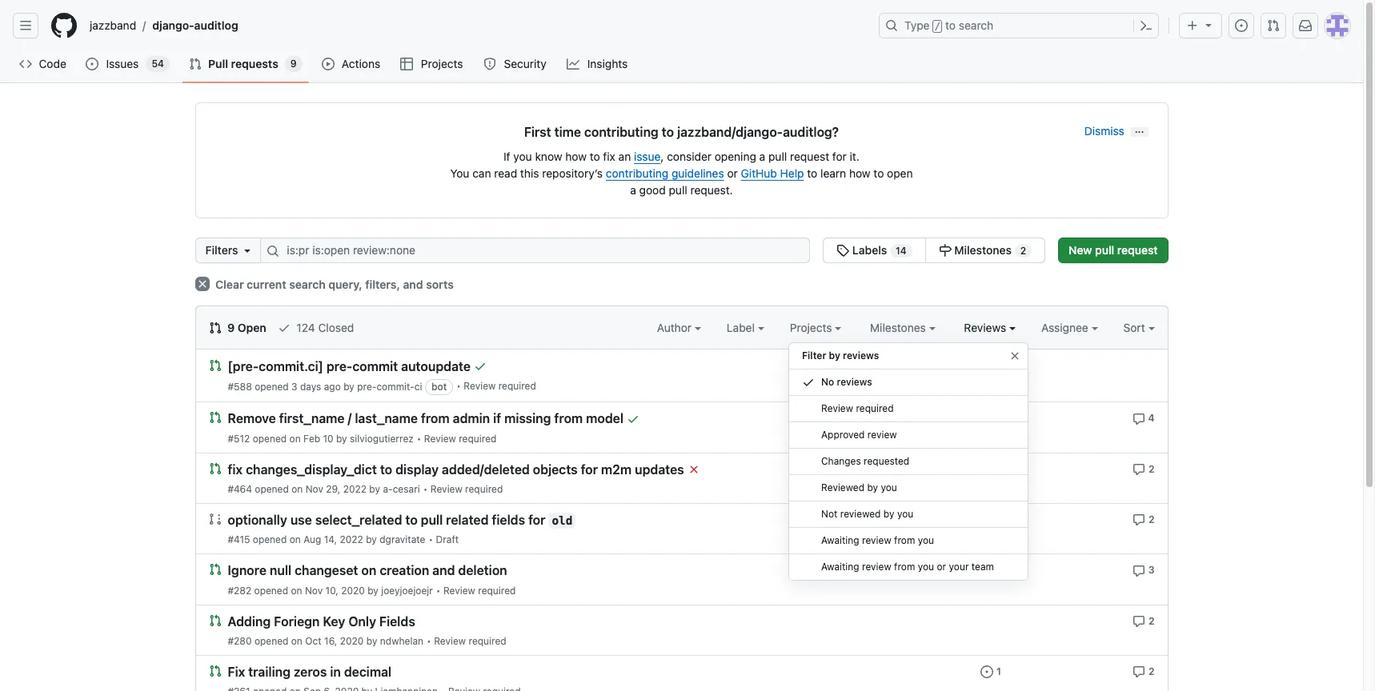 Task type: locate. For each thing, give the bounding box(es) containing it.
review
[[464, 381, 496, 393], [821, 403, 854, 415], [424, 433, 456, 445], [431, 484, 463, 496], [443, 585, 476, 597], [434, 636, 466, 648]]

nov left 29,
[[306, 484, 323, 496]]

1 horizontal spatial /
[[348, 412, 352, 426]]

1 vertical spatial projects
[[790, 321, 835, 335]]

read
[[494, 167, 517, 180]]

menu
[[789, 336, 1029, 594]]

• left 'draft' link
[[429, 534, 433, 546]]

open pull request element
[[209, 359, 221, 372], [209, 411, 221, 425], [209, 462, 221, 475], [209, 563, 221, 577], [209, 614, 221, 627], [209, 664, 221, 678]]

open pull request image
[[209, 359, 221, 372], [209, 564, 221, 577]]

1 vertical spatial a
[[630, 183, 636, 197]]

by inside not reviewed by you link
[[884, 508, 895, 520]]

16,
[[324, 636, 337, 648]]

contributing up an
[[584, 125, 659, 139]]

3 open pull request image from the top
[[209, 615, 221, 627]]

2020 right 10,
[[341, 585, 365, 597]]

milestones inside issue element
[[955, 243, 1012, 257]]

awaiting
[[821, 535, 860, 547], [821, 561, 860, 573]]

9 left open
[[227, 321, 235, 335]]

clear current search query, filters, and sorts link
[[195, 277, 454, 291]]

code image
[[19, 58, 32, 70]]

1 horizontal spatial 9
[[290, 58, 297, 70]]

review required link down admin
[[424, 433, 497, 445]]

missing
[[504, 412, 551, 426]]

1 vertical spatial issue opened image
[[981, 413, 994, 426]]

by down select_related
[[366, 534, 377, 546]]

open pull request image left the ignore
[[209, 564, 221, 577]]

git pull request image for the top issue opened icon
[[1267, 19, 1280, 32]]

open pull request image left remove
[[209, 412, 221, 425]]

graph image
[[567, 58, 580, 70]]

check image for 'no reviews' link
[[802, 376, 815, 389]]

milestones for milestones
[[870, 321, 929, 335]]

draft pull request image
[[209, 513, 221, 526]]

review inside ignore null changeset on creation and deletion #282             opened on nov 10, 2020 by joeyjoejoejr • review required
[[443, 585, 476, 597]]

fix left an
[[603, 150, 616, 163]]

1 vertical spatial how
[[849, 167, 871, 180]]

3 2 link from the top
[[1133, 614, 1155, 628]]

and
[[403, 278, 423, 291], [433, 564, 455, 579]]

projects inside popup button
[[790, 321, 835, 335]]

0 horizontal spatial milestones
[[870, 321, 929, 335]]

filters,
[[365, 278, 400, 291]]

1 1 from the top
[[997, 413, 1001, 425]]

nov left 10,
[[305, 585, 323, 597]]

review up requested
[[868, 429, 897, 441]]

comment image inside the 4 link
[[1133, 413, 1145, 426]]

0 vertical spatial 1 link
[[981, 411, 1001, 426]]

git pull request image inside 9 open link
[[209, 322, 221, 335]]

1 vertical spatial review
[[862, 535, 892, 547]]

0 vertical spatial awaiting
[[821, 535, 860, 547]]

to right help
[[807, 167, 818, 180]]

for left it.
[[833, 150, 847, 163]]

1 open pull request image from the top
[[209, 412, 221, 425]]

1 vertical spatial triangle down image
[[241, 244, 254, 257]]

0 vertical spatial 2020
[[341, 585, 365, 597]]

1 horizontal spatial triangle down image
[[1203, 18, 1215, 31]]

open pull request image left fix
[[209, 665, 221, 678]]

2 vertical spatial for
[[528, 513, 546, 528]]

adding foriegn key only fields #280             opened on oct 16, 2020 by ndwhelan • review required
[[228, 615, 507, 648]]

you right if
[[514, 150, 532, 163]]

and left sorts
[[403, 278, 423, 291]]

labels 14
[[850, 243, 907, 257]]

0 vertical spatial for
[[833, 150, 847, 163]]

changes requested
[[821, 456, 910, 468]]

review inside adding foriegn key only fields #280             opened on oct 16, 2020 by ndwhelan • review required
[[434, 636, 466, 648]]

1 vertical spatial or
[[937, 561, 946, 573]]

search
[[959, 18, 994, 32], [289, 278, 326, 291]]

how down it.
[[849, 167, 871, 180]]

nov
[[306, 484, 323, 496], [305, 585, 323, 597]]

4 open pull request image from the top
[[209, 665, 221, 678]]

filter
[[802, 350, 827, 362]]

to up repository's
[[590, 150, 600, 163]]

awaiting down not
[[821, 535, 860, 547]]

close menu image
[[1009, 350, 1022, 363]]

not reviewed by you link
[[789, 502, 1028, 528]]

only
[[349, 615, 376, 629]]

none search field containing filters
[[195, 238, 1046, 263]]

display
[[396, 463, 439, 477]]

• right ndwhelan
[[427, 636, 431, 648]]

bot
[[431, 381, 447, 393]]

git pull request image
[[1267, 19, 1280, 32], [189, 58, 202, 70], [209, 322, 221, 335]]

1 vertical spatial git pull request image
[[189, 58, 202, 70]]

open pull request element left remove
[[209, 411, 221, 425]]

1 vertical spatial open pull request image
[[209, 564, 221, 577]]

0 vertical spatial milestones
[[955, 243, 1012, 257]]

remove first_name / last_name from admin if missing from model
[[228, 412, 624, 426]]

2 open pull request element from the top
[[209, 411, 221, 425]]

open pull request image up draft pull request element
[[209, 462, 221, 475]]

#464             opened on nov 29, 2022 by a-cesari • review required
[[228, 484, 503, 496]]

ignore
[[228, 564, 267, 579]]

git pull request image for issue opened image
[[189, 58, 202, 70]]

projects right table image
[[421, 57, 463, 70]]

by inside adding foriegn key only fields #280             opened on oct 16, 2020 by ndwhelan • review required
[[367, 636, 377, 648]]

124
[[297, 321, 315, 335]]

open pull request element left fix
[[209, 664, 221, 678]]

2 2 link from the top
[[1133, 512, 1155, 527]]

open pull request image for fix changes_display_dict to display added/deleted objects for m2m updates
[[209, 462, 221, 475]]

from inside 'link'
[[894, 561, 915, 573]]

on left oct
[[291, 636, 303, 648]]

1 vertical spatial comment image
[[1133, 514, 1146, 527]]

code
[[39, 57, 66, 70]]

fix trailing zeros in decimal
[[228, 665, 392, 680]]

2
[[1021, 245, 1027, 257], [1149, 463, 1155, 475], [1149, 514, 1155, 526], [1149, 615, 1155, 627], [1149, 666, 1155, 678]]

you down reviewed by you link
[[897, 508, 914, 520]]

admin
[[453, 412, 490, 426]]

pre- down commit
[[357, 381, 377, 393]]

1 vertical spatial awaiting
[[821, 561, 860, 573]]

filters button
[[195, 238, 261, 263]]

2 link for optionally use select_related to pull related fields for
[[1133, 512, 1155, 527]]

this
[[520, 167, 539, 180]]

1 vertical spatial check image
[[802, 376, 815, 389]]

1 vertical spatial 1 link
[[981, 664, 1001, 679]]

1 vertical spatial and
[[433, 564, 455, 579]]

triangle down image
[[1203, 18, 1215, 31], [241, 244, 254, 257]]

1 horizontal spatial search
[[959, 18, 994, 32]]

2 awaiting from the top
[[821, 561, 860, 573]]

list
[[83, 13, 870, 38]]

0 vertical spatial open pull request image
[[209, 359, 221, 372]]

issues
[[106, 57, 139, 70]]

124 closed link
[[278, 319, 354, 336]]

1 vertical spatial pre-
[[357, 381, 377, 393]]

can
[[473, 167, 491, 180]]

triangle down image left search icon in the left top of the page
[[241, 244, 254, 257]]

opened down null
[[254, 585, 288, 597]]

notifications image
[[1299, 19, 1312, 32]]

review inside 'link'
[[862, 561, 892, 573]]

opened
[[255, 381, 289, 393], [253, 433, 287, 445], [255, 484, 289, 496], [253, 534, 287, 546], [254, 585, 288, 597], [255, 636, 289, 648]]

3
[[291, 381, 298, 393], [1149, 565, 1155, 577]]

2 1 link from the top
[[981, 664, 1001, 679]]

foriegn
[[274, 615, 320, 629]]

Search all issues text field
[[261, 238, 810, 263]]

silviogutierrez link
[[350, 433, 414, 445]]

3 open pull request element from the top
[[209, 462, 221, 475]]

1 1 link from the top
[[981, 411, 1001, 426]]

2 open pull request image from the top
[[209, 564, 221, 577]]

type
[[905, 18, 930, 32]]

contributing down issue at the left top
[[606, 167, 669, 180]]

you
[[450, 167, 470, 180]]

1 horizontal spatial pre-
[[357, 381, 377, 393]]

issue opened image
[[1235, 19, 1248, 32], [981, 413, 994, 426], [981, 666, 994, 679]]

search right "type"
[[959, 18, 994, 32]]

0 vertical spatial search
[[959, 18, 994, 32]]

9 open link
[[209, 319, 267, 336]]

command palette image
[[1140, 19, 1153, 32]]

2 horizontal spatial git pull request image
[[1267, 19, 1280, 32]]

0 vertical spatial comment image
[[1133, 413, 1145, 426]]

open pull request image
[[209, 412, 221, 425], [209, 462, 221, 475], [209, 615, 221, 627], [209, 665, 221, 678]]

open pull request image left [pre-
[[209, 359, 221, 372]]

1 horizontal spatial request
[[1118, 243, 1158, 257]]

1 open pull request element from the top
[[209, 359, 221, 372]]

2020 inside adding foriegn key only fields #280             opened on oct 16, 2020 by ndwhelan • review required
[[340, 636, 364, 648]]

2022 right 29,
[[343, 484, 367, 496]]

check image
[[278, 322, 290, 335], [802, 376, 815, 389]]

0 horizontal spatial projects
[[421, 57, 463, 70]]

open pull request image for [pre-commit.ci] pre-commit autoupdate
[[209, 359, 221, 372]]

• inside ignore null changeset on creation and deletion #282             opened on nov 10, 2020 by joeyjoejoejr • review required
[[436, 585, 441, 597]]

/ for jazzband
[[143, 19, 146, 32]]

to inside optionally use select_related to pull related fields for old #415             opened on aug 14, 2022 by dgravitate • draft
[[405, 513, 418, 528]]

0 vertical spatial 2022
[[343, 484, 367, 496]]

how up repository's
[[565, 150, 587, 163]]

for left m2m
[[581, 463, 598, 477]]

0 vertical spatial a
[[760, 150, 766, 163]]

9 left play image
[[290, 58, 297, 70]]

review required link
[[464, 381, 536, 393], [789, 396, 1028, 423], [424, 433, 497, 445], [431, 484, 503, 496], [443, 585, 516, 597], [434, 636, 507, 648]]

None search field
[[195, 238, 1046, 263]]

0 horizontal spatial for
[[528, 513, 546, 528]]

fix up the #464 in the left bottom of the page
[[228, 463, 243, 477]]

4 link
[[1133, 411, 1155, 426]]

learn
[[821, 167, 846, 180]]

joeyjoejoejr
[[381, 585, 433, 597]]

reviews up no reviews
[[843, 350, 879, 362]]

2 open pull request image from the top
[[209, 462, 221, 475]]

django-
[[152, 18, 194, 32]]

or
[[727, 167, 738, 180], [937, 561, 946, 573]]

2 vertical spatial comment image
[[1133, 565, 1146, 578]]

0 horizontal spatial or
[[727, 167, 738, 180]]

author
[[657, 321, 695, 335]]

comment image
[[1133, 413, 1145, 426], [1133, 616, 1146, 628], [1133, 666, 1146, 679]]

1 2 link from the top
[[1133, 462, 1155, 476]]

awaiting review from you or your team
[[821, 561, 994, 573]]

zeros
[[294, 665, 327, 680]]

team
[[972, 561, 994, 573]]

you down not reviewed by you link
[[918, 535, 934, 547]]

1 horizontal spatial git pull request image
[[209, 322, 221, 335]]

not
[[821, 508, 838, 520]]

4 open pull request element from the top
[[209, 563, 221, 577]]

9 open
[[225, 321, 267, 335]]

/ inside type / to search
[[935, 21, 941, 32]]

projects link
[[394, 52, 471, 76]]

2020 right 16,
[[340, 636, 364, 648]]

review required link down the fix changes_display_dict to display added/deleted objects for m2m updates link
[[431, 484, 503, 496]]

1 vertical spatial 3
[[1149, 565, 1155, 577]]

/ inside jazzband / django-auditlog
[[143, 19, 146, 32]]

0 horizontal spatial git pull request image
[[189, 58, 202, 70]]

1 horizontal spatial how
[[849, 167, 871, 180]]

comment image for adding foriegn key only fields
[[1133, 616, 1146, 628]]

#464
[[228, 484, 252, 496]]

0 horizontal spatial 9
[[227, 321, 235, 335]]

on left "aug"
[[290, 534, 301, 546]]

list containing jazzband
[[83, 13, 870, 38]]

git pull request image left 9 open
[[209, 322, 221, 335]]

0 horizontal spatial and
[[403, 278, 423, 291]]

you inside 'link'
[[918, 561, 934, 573]]

review required link up changes requested link at the right bottom of the page
[[789, 396, 1028, 423]]

check image inside 124 closed link
[[278, 322, 290, 335]]

guidelines
[[672, 167, 724, 180]]

1 vertical spatial milestones
[[870, 321, 929, 335]]

0 horizontal spatial triangle down image
[[241, 244, 254, 257]]

by up the not reviewed by you
[[867, 482, 878, 494]]

1 vertical spatial reviews
[[837, 376, 872, 388]]

0 vertical spatial check image
[[278, 322, 290, 335]]

1 horizontal spatial check image
[[802, 376, 815, 389]]

in
[[330, 665, 341, 680]]

you down awaiting review from you link
[[918, 561, 934, 573]]

1 vertical spatial 2022
[[340, 534, 363, 546]]

dismiss ...
[[1085, 124, 1145, 138]]

reviews
[[843, 350, 879, 362], [837, 376, 872, 388]]

0 horizontal spatial fix
[[228, 463, 243, 477]]

9 for 9
[[290, 58, 297, 70]]

open pull request element left adding
[[209, 614, 221, 627]]

open pull request element for ignore null changeset on creation and deletion
[[209, 563, 221, 577]]

1 vertical spatial for
[[581, 463, 598, 477]]

0 vertical spatial pre-
[[327, 360, 353, 374]]

open pull request image for fix trailing zeros in decimal
[[209, 665, 221, 678]]

1 vertical spatial search
[[289, 278, 326, 291]]

review required link down deletion
[[443, 585, 516, 597]]

1 horizontal spatial or
[[937, 561, 946, 573]]

1 vertical spatial nov
[[305, 585, 323, 597]]

comment image for deletion
[[1133, 565, 1146, 578]]

insights
[[588, 57, 628, 70]]

0 vertical spatial git pull request image
[[1267, 19, 1280, 32]]

request inside new pull request link
[[1118, 243, 1158, 257]]

reviews
[[964, 321, 1010, 335]]

0 vertical spatial 3
[[291, 381, 298, 393]]

0 horizontal spatial a
[[630, 183, 636, 197]]

• inside optionally use select_related to pull related fields for old #415             opened on aug 14, 2022 by dgravitate • draft
[[429, 534, 433, 546]]

from down not reviewed by you link
[[894, 535, 915, 547]]

menu containing filter by reviews
[[789, 336, 1029, 594]]

review down remove first_name / last_name from admin if missing from model at the left bottom of page
[[424, 433, 456, 445]]

6 open pull request element from the top
[[209, 664, 221, 678]]

2022 inside optionally use select_related to pull related fields for old #415             opened on aug 14, 2022 by dgravitate • draft
[[340, 534, 363, 546]]

2 1 from the top
[[997, 666, 1001, 678]]

0 horizontal spatial request
[[790, 150, 830, 163]]

trailing
[[248, 665, 291, 680]]

0 vertical spatial 1
[[997, 413, 1001, 425]]

by right reviewed
[[884, 508, 895, 520]]

/ right "type"
[[935, 21, 941, 32]]

request up help
[[790, 150, 830, 163]]

0 vertical spatial fix
[[603, 150, 616, 163]]

milestones up 'no reviews' link
[[870, 321, 929, 335]]

by inside ignore null changeset on creation and deletion #282             opened on nov 10, 2020 by joeyjoejoejr • review required
[[368, 585, 379, 597]]

play image
[[322, 58, 334, 70]]

git pull request image left pull
[[189, 58, 202, 70]]

review required link right ndwhelan link on the left of page
[[434, 636, 507, 648]]

new pull request
[[1069, 243, 1158, 257]]

0 vertical spatial request
[[790, 150, 830, 163]]

1 horizontal spatial 3
[[1149, 565, 1155, 577]]

1 open pull request image from the top
[[209, 359, 221, 372]]

required inside adding foriegn key only fields #280             opened on oct 16, 2020 by ndwhelan • review required
[[469, 636, 507, 648]]

issue opened image for fix trailing zeros in decimal
[[981, 666, 994, 679]]

open pull request element for remove first_name / last_name from admin if missing from model
[[209, 411, 221, 425]]

milestones right "milestone" icon
[[955, 243, 1012, 257]]

2022 down select_related
[[340, 534, 363, 546]]

review for approved review
[[868, 429, 897, 441]]

remove first_name / last_name from admin if missing from model link
[[228, 412, 624, 426]]

comment image for fields
[[1133, 514, 1146, 527]]

or down 'opening'
[[727, 167, 738, 180]]

feb
[[303, 433, 320, 445]]

0 vertical spatial and
[[403, 278, 423, 291]]

opened down optionally
[[253, 534, 287, 546]]

pre- up ago
[[327, 360, 353, 374]]

1 vertical spatial 1
[[997, 666, 1001, 678]]

review required link for silviogutierrez
[[424, 433, 497, 445]]

draft
[[436, 534, 459, 546]]

1 horizontal spatial fix
[[603, 150, 616, 163]]

and down draft
[[433, 564, 455, 579]]

1 vertical spatial 2020
[[340, 636, 364, 648]]

review down deletion
[[443, 585, 476, 597]]

5 open pull request element from the top
[[209, 614, 221, 627]]

1 vertical spatial comment image
[[1133, 616, 1146, 628]]

0 vertical spatial 9
[[290, 58, 297, 70]]

author button
[[657, 319, 701, 336]]

remove
[[228, 412, 276, 426]]

from
[[421, 412, 450, 426], [554, 412, 583, 426], [894, 535, 915, 547], [894, 561, 915, 573]]

open pull request element left the ignore
[[209, 563, 221, 577]]

plus image
[[1187, 19, 1199, 32]]

to learn how to open a good pull request.
[[630, 167, 913, 197]]

for left old at left
[[528, 513, 546, 528]]

on inside adding foriegn key only fields #280             opened on oct 16, 2020 by ndwhelan • review required
[[291, 636, 303, 648]]

to up a-
[[380, 463, 392, 477]]

triangle down image right the plus icon
[[1203, 18, 1215, 31]]

1 horizontal spatial and
[[433, 564, 455, 579]]

milestones inside popup button
[[870, 321, 929, 335]]

m2m
[[601, 463, 632, 477]]

review for awaiting review from you or your team
[[862, 561, 892, 573]]

0 vertical spatial how
[[565, 150, 587, 163]]

2 vertical spatial git pull request image
[[209, 322, 221, 335]]

reviews up review required
[[837, 376, 872, 388]]

open pull request image left adding
[[209, 615, 221, 627]]

to
[[946, 18, 956, 32], [662, 125, 674, 139], [590, 150, 600, 163], [807, 167, 818, 180], [874, 167, 884, 180], [380, 463, 392, 477], [405, 513, 418, 528]]

pull up the github help link
[[769, 150, 787, 163]]

open pull request image for ignore null changeset on creation and deletion
[[209, 564, 221, 577]]

creation
[[380, 564, 429, 579]]

review required link for ndwhelan
[[434, 636, 507, 648]]

2 horizontal spatial for
[[833, 150, 847, 163]]

0 vertical spatial triangle down image
[[1203, 18, 1215, 31]]

jazzband / django-auditlog
[[90, 18, 238, 32]]

on inside optionally use select_related to pull related fields for old #415             opened on aug 14, 2022 by dgravitate • draft
[[290, 534, 301, 546]]

0 vertical spatial review
[[868, 429, 897, 441]]

2020
[[341, 585, 365, 597], [340, 636, 364, 648]]

opened down remove
[[253, 433, 287, 445]]

review right ndwhelan link on the left of page
[[434, 636, 466, 648]]

0 horizontal spatial search
[[289, 278, 326, 291]]

0 horizontal spatial /
[[143, 19, 146, 32]]

2 horizontal spatial /
[[935, 21, 941, 32]]

0 vertical spatial or
[[727, 167, 738, 180]]

...
[[1135, 124, 1145, 136]]

review down the awaiting review from you
[[862, 561, 892, 573]]

8 / 8 checks ok image
[[627, 413, 640, 426]]

1 horizontal spatial milestones
[[955, 243, 1012, 257]]

comment image
[[1133, 464, 1146, 476], [1133, 514, 1146, 527], [1133, 565, 1146, 578]]

1 for fix trailing zeros in decimal
[[997, 666, 1001, 678]]

Issues search field
[[261, 238, 810, 263]]

pull inside to learn how to open a good pull request.
[[669, 183, 688, 197]]

1 vertical spatial contributing
[[606, 167, 669, 180]]

1 horizontal spatial a
[[760, 150, 766, 163]]

comment image inside 3 'link'
[[1133, 565, 1146, 578]]

check image left no
[[802, 376, 815, 389]]

check image inside 'no reviews' link
[[802, 376, 815, 389]]

1 vertical spatial 9
[[227, 321, 235, 335]]

review required link for joeyjoejoejr
[[443, 585, 516, 597]]

to up dgravitate link
[[405, 513, 418, 528]]

1 awaiting from the top
[[821, 535, 860, 547]]

a-cesari link
[[383, 484, 420, 496]]

3 link
[[1133, 563, 1155, 578]]

2022
[[343, 484, 367, 496], [340, 534, 363, 546]]

a down you can read this repository's contributing guidelines or github help in the top of the page
[[630, 183, 636, 197]]

0 horizontal spatial check image
[[278, 322, 290, 335]]

from down awaiting review from you link
[[894, 561, 915, 573]]

assignee button
[[1042, 319, 1098, 336]]

awaiting down the awaiting review from you
[[821, 561, 860, 573]]

review down the not reviewed by you
[[862, 535, 892, 547]]

/ up #512             opened on feb 10 by silviogutierrez • review required
[[348, 412, 352, 426]]

open pull request element for fix trailing zeros in decimal
[[209, 664, 221, 678]]

open pull request element left [pre-
[[209, 359, 221, 372]]

2 vertical spatial issue opened image
[[981, 666, 994, 679]]

0 vertical spatial issue opened image
[[1235, 19, 1248, 32]]

opening
[[715, 150, 757, 163]]

awaiting inside 'link'
[[821, 561, 860, 573]]

dgravitate
[[380, 534, 425, 546]]

required
[[499, 381, 536, 393], [856, 403, 894, 415], [459, 433, 497, 445], [465, 484, 503, 496], [478, 585, 516, 597], [469, 636, 507, 648]]

comment image for remove first_name / last_name from admin if missing from model
[[1133, 413, 1145, 426]]

2 vertical spatial review
[[862, 561, 892, 573]]

1 vertical spatial request
[[1118, 243, 1158, 257]]

1 horizontal spatial projects
[[790, 321, 835, 335]]

and inside ignore null changeset on creation and deletion #282             opened on nov 10, 2020 by joeyjoejoejr • review required
[[433, 564, 455, 579]]

git pull request image left notifications icon
[[1267, 19, 1280, 32]]



Task type: vqa. For each thing, say whether or not it's contained in the screenshot.
1 - 👋 Hi, I'm @JuneCeci 2 - 👀 I'm interested in ... 3 - 🌱 I'm currently learning ... 4 - 💞️ I'm looking to collaborate on ... 5 - 📫 How to reach me ... 6 - 😄 Pronouns: ... 7 - ⚡ Fun fact: ... 8
no



Task type: describe. For each thing, give the bounding box(es) containing it.
by left a-
[[369, 484, 380, 496]]

• down remove first_name / last_name from admin if missing from model link
[[417, 433, 421, 445]]

by right 10
[[336, 433, 347, 445]]

0 horizontal spatial how
[[565, 150, 587, 163]]

open pull request element for adding foriegn key only fields
[[209, 614, 221, 627]]

0 vertical spatial comment image
[[1133, 464, 1146, 476]]

from left model
[[554, 412, 583, 426]]

actions
[[342, 57, 380, 70]]

0 vertical spatial contributing
[[584, 125, 659, 139]]

new
[[1069, 243, 1092, 257]]

no
[[821, 376, 834, 388]]

dgravitate link
[[380, 534, 425, 546]]

x image
[[195, 277, 209, 291]]

approved review link
[[789, 423, 1028, 449]]

reviewed by you link
[[789, 476, 1028, 502]]

request.
[[691, 183, 733, 197]]

open
[[238, 321, 267, 335]]

commit
[[353, 360, 398, 374]]

labels
[[853, 243, 887, 257]]

milestone image
[[939, 244, 952, 257]]

requests
[[231, 57, 278, 70]]

pull requests
[[208, 57, 278, 70]]

old
[[552, 515, 573, 528]]

approved
[[821, 429, 865, 441]]

opened inside adding foriegn key only fields #280             opened on oct 16, 2020 by ndwhelan • review required
[[255, 636, 289, 648]]

objects
[[533, 463, 578, 477]]

select_related
[[315, 513, 402, 528]]

to left open
[[874, 167, 884, 180]]

and for creation
[[433, 564, 455, 579]]

9 for 9 open
[[227, 321, 235, 335]]

opened right the #464 in the left bottom of the page
[[255, 484, 289, 496]]

by inside optionally use select_related to pull related fields for old #415             opened on aug 14, 2022 by dgravitate • draft
[[366, 534, 377, 546]]

1 link for fix trailing zeros in decimal
[[981, 664, 1001, 679]]

opened inside ignore null changeset on creation and deletion #282             opened on nov 10, 2020 by joeyjoejoejr • review required
[[254, 585, 288, 597]]

/ for type
[[935, 21, 941, 32]]

ignore null changeset on creation and deletion link
[[228, 564, 507, 579]]

for inside optionally use select_related to pull related fields for old #415             opened on aug 14, 2022 by dgravitate • draft
[[528, 513, 546, 528]]

by inside reviewed by you link
[[867, 482, 878, 494]]

open pull request image for adding foriegn key only fields
[[209, 615, 221, 627]]

review required link for pre-commit-ci
[[464, 381, 536, 393]]

jazzband/django-
[[677, 125, 783, 139]]

github
[[741, 167, 777, 180]]

issue element
[[823, 238, 1046, 263]]

issue link
[[634, 150, 661, 163]]

awaiting review from you or your team link
[[789, 555, 1028, 581]]

awaiting for awaiting review from you or your team
[[821, 561, 860, 573]]

draft pull request element
[[209, 512, 221, 526]]

issue opened image for remove first_name / last_name from admin if missing from model
[[981, 413, 994, 426]]

help
[[780, 167, 804, 180]]

changes
[[821, 456, 861, 468]]

• right 'cesari'
[[423, 484, 428, 496]]

an
[[619, 150, 631, 163]]

pull
[[208, 57, 228, 70]]

if you know how to fix an issue ,           consider opening a pull request for it.
[[504, 150, 860, 163]]

milestones for milestones 2
[[955, 243, 1012, 257]]

if
[[504, 150, 511, 163]]

issue
[[634, 150, 661, 163]]

2 for optionally use select_related to pull related fields for
[[1149, 514, 1155, 526]]

ignore null changeset on creation and deletion #282             opened on nov 10, 2020 by joeyjoejoejr • review required
[[228, 564, 516, 597]]

on left feb
[[289, 433, 301, 445]]

reviewed
[[840, 508, 881, 520]]

29,
[[326, 484, 341, 496]]

1 horizontal spatial for
[[581, 463, 598, 477]]

124 closed
[[294, 321, 354, 335]]

table image
[[401, 58, 413, 70]]

how inside to learn how to open a good pull request.
[[849, 167, 871, 180]]

4 2 link from the top
[[1133, 664, 1155, 679]]

code link
[[13, 52, 73, 76]]

awaiting for awaiting review from you
[[821, 535, 860, 547]]

,
[[661, 150, 664, 163]]

first
[[524, 125, 551, 139]]

1 / 6 checks ok image
[[687, 464, 700, 476]]

2 vertical spatial comment image
[[1133, 666, 1146, 679]]

0 vertical spatial nov
[[306, 484, 323, 496]]

use
[[290, 513, 312, 528]]

1 link for remove first_name / last_name from admin if missing from model
[[981, 411, 1001, 426]]

2 inside milestones 2
[[1021, 245, 1027, 257]]

#588             opened 3 days ago by pre-commit-ci
[[228, 381, 422, 393]]

you down requested
[[881, 482, 897, 494]]

open pull request element for fix changes_display_dict to display added/deleted objects for m2m updates
[[209, 462, 221, 475]]

good
[[639, 183, 666, 197]]

your
[[949, 561, 969, 573]]

tag image
[[837, 244, 850, 257]]

2 for fix changes_display_dict to display added/deleted objects for m2m updates
[[1149, 463, 1155, 475]]

#282
[[228, 585, 252, 597]]

check image for 124 closed link
[[278, 322, 290, 335]]

nov inside ignore null changeset on creation and deletion #282             opened on nov 10, 2020 by joeyjoejoejr • review required
[[305, 585, 323, 597]]

• right bot
[[457, 381, 461, 393]]

2 for adding foriegn key only fields
[[1149, 615, 1155, 627]]

a-
[[383, 484, 393, 496]]

1 vertical spatial fix
[[228, 463, 243, 477]]

updates
[[635, 463, 684, 477]]

you for awaiting review from you or your team
[[918, 561, 934, 573]]

approved review
[[821, 429, 897, 441]]

contributing guidelines link
[[606, 167, 724, 180]]

0 vertical spatial reviews
[[843, 350, 879, 362]]

from down bot
[[421, 412, 450, 426]]

adding foriegn key only fields link
[[228, 615, 415, 629]]

11 / 11 checks ok image
[[474, 361, 487, 373]]

cesari
[[393, 484, 420, 496]]

you for not reviewed by you
[[897, 508, 914, 520]]

0 horizontal spatial 3
[[291, 381, 298, 393]]

1 for remove first_name / last_name from admin if missing from model
[[997, 413, 1001, 425]]

fields
[[492, 513, 525, 528]]

deletion
[[458, 564, 507, 579]]

closed
[[318, 321, 354, 335]]

first time contributing to jazzband/django-auditlog?
[[524, 125, 839, 139]]

label
[[727, 321, 758, 335]]

if
[[493, 412, 501, 426]]

review down 11 / 11 checks ok icon
[[464, 381, 496, 393]]

silviogutierrez
[[350, 433, 414, 445]]

opened down commit.ci]
[[255, 381, 289, 393]]

security
[[504, 57, 547, 70]]

on down changes_display_dict
[[292, 484, 303, 496]]

pull right the new
[[1095, 243, 1115, 257]]

on left creation
[[361, 564, 377, 579]]

days
[[300, 381, 321, 393]]

joeyjoejoejr link
[[381, 585, 433, 597]]

key
[[323, 615, 345, 629]]

review required link for a-cesari
[[431, 484, 503, 496]]

label button
[[727, 319, 764, 336]]

• inside adding foriegn key only fields #280             opened on oct 16, 2020 by ndwhelan • review required
[[427, 636, 431, 648]]

shield image
[[484, 58, 496, 70]]

changes requested link
[[789, 449, 1028, 476]]

jazzband
[[90, 18, 136, 32]]

milestones 2
[[952, 243, 1027, 257]]

not reviewed by you
[[821, 508, 914, 520]]

awaiting review from you
[[821, 535, 934, 547]]

homepage image
[[51, 13, 77, 38]]

security link
[[477, 52, 554, 76]]

by right filter
[[829, 350, 841, 362]]

on down null
[[291, 585, 302, 597]]

fix changes_display_dict to display added/deleted objects for m2m updates
[[228, 463, 684, 477]]

ndwhelan link
[[380, 636, 424, 648]]

review up the approved
[[821, 403, 854, 415]]

0 horizontal spatial pre-
[[327, 360, 353, 374]]

to up ,
[[662, 125, 674, 139]]

pull inside optionally use select_related to pull related fields for old #415             opened on aug 14, 2022 by dgravitate • draft
[[421, 513, 443, 528]]

or inside 'link'
[[937, 561, 946, 573]]

review for awaiting review from you
[[862, 535, 892, 547]]

filter by reviews
[[802, 350, 879, 362]]

open pull request element for [pre-commit.ci] pre-commit autoupdate
[[209, 359, 221, 372]]

open pull request image for remove first_name / last_name from admin if missing from model
[[209, 412, 221, 425]]

new pull request link
[[1059, 238, 1169, 263]]

[pre-commit.ci] pre-commit autoupdate link
[[228, 360, 471, 374]]

ndwhelan
[[380, 636, 424, 648]]

search image
[[267, 245, 280, 258]]

2 link for adding foriegn key only fields
[[1133, 614, 1155, 628]]

consider
[[667, 150, 712, 163]]

a inside to learn how to open a good pull request.
[[630, 183, 636, 197]]

optionally
[[228, 513, 287, 528]]

you for awaiting review from you
[[918, 535, 934, 547]]

ago
[[324, 381, 341, 393]]

and for filters,
[[403, 278, 423, 291]]

reviews button
[[964, 319, 1016, 336]]

2020 inside ignore null changeset on creation and deletion #282             opened on nov 10, 2020 by joeyjoejoejr • review required
[[341, 585, 365, 597]]

to right "type"
[[946, 18, 956, 32]]

awaiting review from you link
[[789, 528, 1028, 555]]

opened inside optionally use select_related to pull related fields for old #415             opened on aug 14, 2022 by dgravitate • draft
[[253, 534, 287, 546]]

triangle down image inside filters popup button
[[241, 244, 254, 257]]

jazzband link
[[83, 13, 143, 38]]

• review required
[[457, 381, 536, 393]]

current
[[247, 278, 286, 291]]

2 link for fix changes_display_dict to display added/deleted objects for m2m updates
[[1133, 462, 1155, 476]]

0 vertical spatial projects
[[421, 57, 463, 70]]

[pre-
[[228, 360, 259, 374]]

3 inside 'link'
[[1149, 565, 1155, 577]]

reviewed by you
[[821, 482, 897, 494]]

sort
[[1124, 321, 1145, 335]]

ci
[[415, 381, 422, 393]]

required inside ignore null changeset on creation and deletion #282             opened on nov 10, 2020 by joeyjoejoejr • review required
[[478, 585, 516, 597]]

review down the fix changes_display_dict to display added/deleted objects for m2m updates link
[[431, 484, 463, 496]]

no reviews
[[821, 376, 872, 388]]

open
[[887, 167, 913, 180]]

issue opened image
[[86, 58, 99, 70]]

actions link
[[315, 52, 388, 76]]

by right ago
[[344, 381, 355, 393]]

sorts
[[426, 278, 454, 291]]



